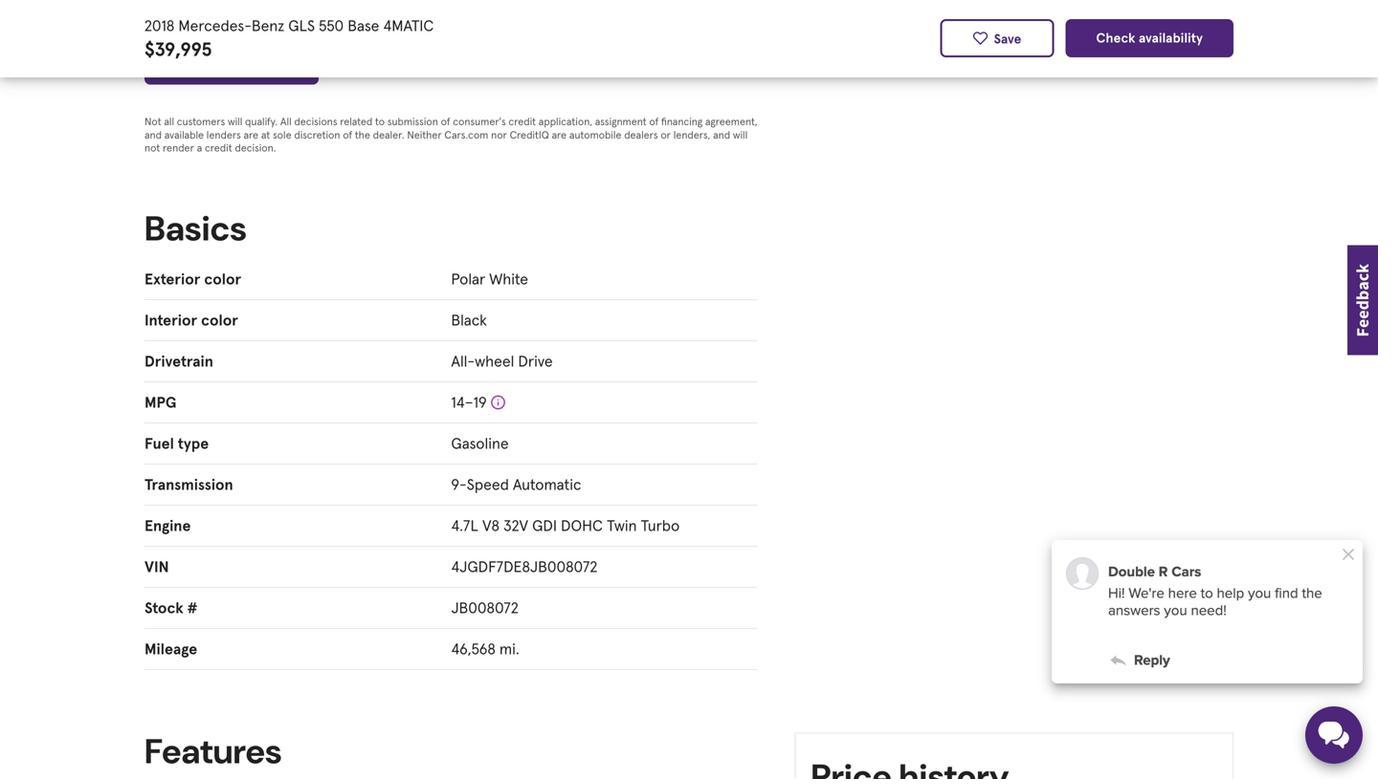 Task type: vqa. For each thing, say whether or not it's contained in the screenshot.
Fuel type
yes



Task type: locate. For each thing, give the bounding box(es) containing it.
qualify.
[[245, 115, 278, 128]]

32v
[[503, 517, 528, 536]]

nor
[[491, 128, 507, 141]]

speed
[[467, 476, 509, 495]]

application,
[[539, 115, 592, 128]]

credit
[[509, 115, 536, 128], [205, 141, 232, 155]]

mpg
[[145, 393, 177, 413]]

exterior color
[[145, 270, 241, 289]]

14–19
[[451, 393, 487, 413]]

check availability button
[[1066, 19, 1234, 57]]

mercedes-
[[178, 16, 252, 35]]

dohc
[[561, 517, 603, 536]]

gdi
[[532, 517, 557, 536]]

discretion
[[294, 128, 340, 141]]

of
[[441, 115, 450, 128], [649, 115, 659, 128], [343, 128, 352, 141]]

credit right nor
[[509, 115, 536, 128]]

are right creditiq
[[552, 128, 567, 141]]

all
[[164, 115, 174, 128]]

2018
[[145, 16, 175, 35]]

get
[[175, 48, 201, 68]]

credit right a
[[205, 141, 232, 155]]

customers
[[177, 115, 225, 128]]

are
[[244, 128, 258, 141], [552, 128, 567, 141]]

render
[[163, 141, 194, 155]]

color
[[204, 270, 241, 289], [201, 311, 238, 330]]

submission
[[387, 115, 438, 128]]

twin
[[607, 517, 637, 536]]

lenders
[[207, 128, 241, 141]]

cars.com
[[444, 128, 488, 141]]

#
[[187, 599, 198, 618]]

available
[[164, 128, 204, 141]]

a
[[197, 141, 202, 155]]

base
[[348, 16, 379, 35]]

will right lenders, at top
[[733, 128, 748, 141]]

interior color
[[145, 311, 238, 330]]

1 vertical spatial color
[[201, 311, 238, 330]]

and left all
[[145, 128, 162, 141]]

color right exterior
[[204, 270, 241, 289]]

color for exterior color
[[204, 270, 241, 289]]

will left qualify.
[[228, 115, 242, 128]]

46,568
[[451, 640, 496, 659]]

of right submission
[[441, 115, 450, 128]]

0 horizontal spatial and
[[145, 128, 162, 141]]

lenders,
[[673, 128, 710, 141]]

1 horizontal spatial credit
[[509, 115, 536, 128]]

0 horizontal spatial are
[[244, 128, 258, 141]]

mi.
[[499, 640, 519, 659]]

9-
[[451, 476, 467, 495]]

of left or
[[649, 115, 659, 128]]

0 horizontal spatial credit
[[205, 141, 232, 155]]

0 vertical spatial color
[[204, 270, 241, 289]]

jb008072
[[451, 599, 519, 618]]

check availability
[[1096, 30, 1203, 46]]

turbo
[[641, 517, 680, 536]]

4.7l v8 32v gdi dohc twin turbo
[[451, 517, 680, 536]]

2018 mercedes-benz gls 550 base 4matic $39,995
[[145, 16, 434, 61]]

will
[[228, 115, 242, 128], [733, 128, 748, 141]]

color right interior
[[201, 311, 238, 330]]

are left at on the top left of page
[[244, 128, 258, 141]]

1 horizontal spatial and
[[713, 128, 730, 141]]

of left the
[[343, 128, 352, 141]]

consumer's
[[453, 115, 506, 128]]

2 and from the left
[[713, 128, 730, 141]]

fuel type
[[145, 435, 209, 454]]

v8
[[482, 517, 500, 536]]

get prequalified button
[[145, 31, 319, 85]]

1 horizontal spatial are
[[552, 128, 567, 141]]

and
[[145, 128, 162, 141], [713, 128, 730, 141]]

get prequalified
[[175, 48, 288, 68]]

2 horizontal spatial of
[[649, 115, 659, 128]]

stock #
[[145, 599, 198, 618]]

prequalified
[[204, 48, 288, 68]]

engine
[[145, 517, 191, 536]]

and right lenders, at top
[[713, 128, 730, 141]]

not
[[145, 141, 160, 155]]

drivetrain
[[145, 352, 213, 371]]

automobile
[[569, 128, 622, 141]]



Task type: describe. For each thing, give the bounding box(es) containing it.
all-
[[451, 352, 475, 371]]

check
[[1096, 30, 1135, 46]]

0 vertical spatial credit
[[509, 115, 536, 128]]

stock
[[145, 599, 183, 618]]

assignment
[[595, 115, 647, 128]]

exterior
[[145, 270, 200, 289]]

automatic
[[513, 476, 581, 495]]

0 horizontal spatial will
[[228, 115, 242, 128]]

agreement,
[[705, 115, 757, 128]]

white
[[489, 270, 528, 289]]

dealers
[[624, 128, 658, 141]]

not
[[145, 115, 161, 128]]

neither
[[407, 128, 442, 141]]

1 and from the left
[[145, 128, 162, 141]]

basics
[[145, 207, 247, 251]]

save button
[[940, 19, 1054, 57]]

open feedback image
[[1347, 245, 1378, 356]]

at
[[261, 128, 270, 141]]

related
[[340, 115, 373, 128]]

vin
[[145, 558, 169, 577]]

fuel
[[145, 435, 174, 454]]

gls
[[288, 16, 315, 35]]

color for interior color
[[201, 311, 238, 330]]

$39,995
[[145, 37, 212, 61]]

decisions
[[294, 115, 337, 128]]

4jgdf7de8jb008072
[[451, 558, 598, 577]]

availability
[[1139, 30, 1203, 46]]

polar
[[451, 270, 485, 289]]

mileage
[[145, 640, 197, 659]]

creditiq
[[510, 128, 549, 141]]

wheel
[[475, 352, 514, 371]]

to
[[375, 115, 385, 128]]

9-speed automatic
[[451, 476, 581, 495]]

the
[[355, 128, 370, 141]]

gasoline
[[451, 435, 509, 454]]

4matic
[[383, 16, 434, 35]]

save
[[994, 31, 1022, 47]]

4.7l
[[451, 517, 478, 536]]

1 horizontal spatial of
[[441, 115, 450, 128]]

black
[[451, 311, 487, 330]]

polar white
[[451, 270, 528, 289]]

1 vertical spatial credit
[[205, 141, 232, 155]]

benz
[[252, 16, 284, 35]]

or
[[661, 128, 671, 141]]

not all customers will qualify. all decisions related to submission of consumer's credit application, assignment of financing agreement, and available lenders are at sole discretion of the dealer. neither cars.com nor creditiq are automobile dealers or lenders, and will not render a credit decision.
[[145, 115, 757, 155]]

0 horizontal spatial of
[[343, 128, 352, 141]]

drive
[[518, 352, 553, 371]]

financing
[[661, 115, 703, 128]]

2 are from the left
[[552, 128, 567, 141]]

interior
[[145, 311, 197, 330]]

all-wheel drive
[[451, 352, 553, 371]]

transmission
[[145, 476, 233, 495]]

sole
[[273, 128, 292, 141]]

features
[[145, 730, 282, 775]]

dealer.
[[373, 128, 404, 141]]

1 are from the left
[[244, 128, 258, 141]]

550
[[319, 16, 344, 35]]

decision.
[[235, 141, 276, 155]]

all
[[280, 115, 292, 128]]

1 horizontal spatial will
[[733, 128, 748, 141]]

type
[[178, 435, 209, 454]]

46,568 mi.
[[451, 640, 519, 659]]



